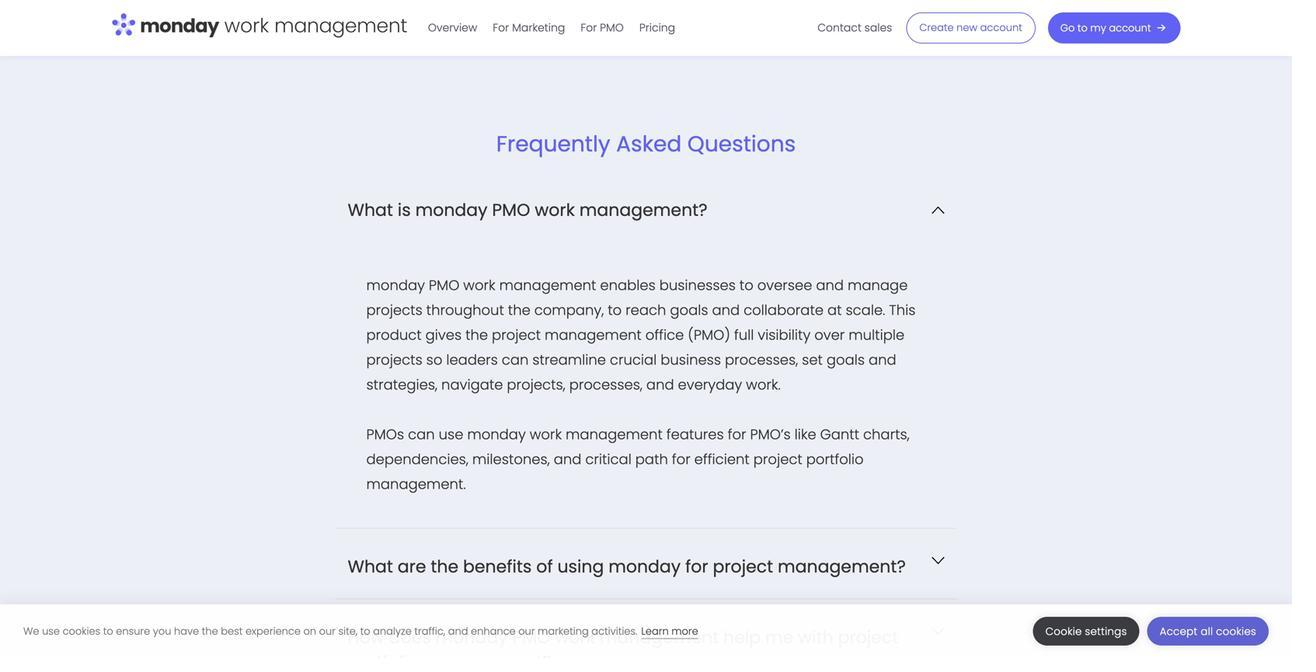 Task type: describe. For each thing, give the bounding box(es) containing it.
are
[[398, 555, 426, 579]]

monday inside dropdown button
[[609, 555, 681, 579]]

frequently asked questions
[[496, 129, 796, 160]]

pmos can use monday work management features for pmo's like gantt charts, dependencies, milestones, and critical path for efficient project portfolio management.
[[367, 425, 910, 495]]

what are the benefits of using monday for project management? button
[[335, 529, 957, 599]]

work for monday
[[530, 425, 562, 445]]

for pmo link
[[573, 16, 632, 40]]

using
[[558, 555, 604, 579]]

monday inside dropdown button
[[416, 198, 488, 222]]

accept all cookies
[[1160, 625, 1257, 639]]

cookie
[[1046, 625, 1082, 639]]

overview
[[428, 20, 477, 35]]

reach
[[626, 301, 667, 320]]

portfolio
[[807, 450, 864, 470]]

streamline
[[533, 350, 606, 370]]

contact
[[818, 20, 862, 35]]

manage
[[848, 276, 908, 296]]

what is monday pmo work management? button
[[335, 172, 957, 242]]

for pmo
[[581, 20, 624, 35]]

contact sales
[[818, 20, 893, 35]]

my
[[1091, 21, 1107, 35]]

monday.com work management image
[[112, 10, 408, 43]]

company,
[[535, 301, 604, 320]]

settings
[[1085, 625, 1128, 639]]

the up leaders
[[466, 325, 488, 345]]

contact sales link
[[810, 16, 900, 40]]

1 our from the left
[[319, 625, 336, 639]]

0 vertical spatial processes,
[[725, 350, 799, 370]]

learn more link
[[642, 625, 699, 639]]

gantt
[[821, 425, 860, 445]]

management.
[[367, 475, 466, 495]]

marketing
[[538, 625, 589, 639]]

project inside pmos can use monday work management features for pmo's like gantt charts, dependencies, milestones, and critical path for efficient project portfolio management.
[[754, 450, 803, 470]]

throughout
[[427, 301, 504, 320]]

questions
[[688, 129, 796, 160]]

enables
[[600, 276, 656, 296]]

activities.
[[592, 625, 638, 639]]

to right site,
[[360, 625, 370, 639]]

for marketing link
[[485, 16, 573, 40]]

2 our from the left
[[519, 625, 535, 639]]

to inside button
[[1078, 21, 1088, 35]]

traffic,
[[415, 625, 446, 639]]

pmo's
[[750, 425, 791, 445]]

marketing
[[512, 20, 565, 35]]

and down multiple at right
[[869, 350, 897, 370]]

we use cookies to ensure you have the best experience on our site, to analyze traffic, and enhance our marketing activities. learn more
[[23, 625, 699, 639]]

more
[[672, 625, 699, 639]]

management? inside what are the benefits of using monday for project management? dropdown button
[[778, 555, 906, 579]]

management inside pmos can use monday work management features for pmo's like gantt charts, dependencies, milestones, and critical path for efficient project portfolio management.
[[566, 425, 663, 445]]

collaborate
[[744, 301, 824, 320]]

work inside monday pmo work management enables businesses to oversee and manage projects throughout the company, to reach goals and collaborate at scale. this product gives the project management office (pmo) full visibility over multiple projects so leaders can streamline crucial business processes, set goals and strategies, navigate projects, processes, and everyday work.
[[464, 276, 496, 296]]

the left the "company," on the top left
[[508, 301, 531, 320]]

and up (pmo) at right
[[712, 301, 740, 320]]

what are the benefits of using monday for project management?
[[348, 555, 906, 579]]

milestones,
[[473, 450, 550, 470]]

charts,
[[864, 425, 910, 445]]

1 horizontal spatial account
[[1110, 21, 1152, 35]]

all
[[1201, 625, 1214, 639]]

for for for marketing
[[493, 20, 509, 35]]

the inside dropdown button
[[431, 555, 459, 579]]

what for what are the benefits of using monday for project management?
[[348, 555, 393, 579]]

1 vertical spatial management
[[545, 325, 642, 345]]

analyze
[[373, 625, 412, 639]]

frequently
[[496, 129, 611, 160]]

work for pmo
[[535, 198, 575, 222]]

scale.
[[846, 301, 886, 320]]

gives
[[426, 325, 462, 345]]

create new account button
[[907, 12, 1036, 44]]

and right the traffic,
[[448, 625, 468, 639]]

experience
[[246, 625, 301, 639]]

monday inside monday pmo work management enables businesses to oversee and manage projects throughout the company, to reach goals and collaborate at scale. this product gives the project management office (pmo) full visibility over multiple projects so leaders can streamline crucial business processes, set goals and strategies, navigate projects, processes, and everyday work.
[[367, 276, 425, 296]]

visibility
[[758, 325, 811, 345]]

project inside monday pmo work management enables businesses to oversee and manage projects throughout the company, to reach goals and collaborate at scale. this product gives the project management office (pmo) full visibility over multiple projects so leaders can streamline crucial business processes, set goals and strategies, navigate projects, processes, and everyday work.
[[492, 325, 541, 345]]

learn
[[642, 625, 669, 639]]

to down the enables
[[608, 301, 622, 320]]

enhance
[[471, 625, 516, 639]]

create
[[920, 21, 954, 35]]

the left best
[[202, 625, 218, 639]]

leaders
[[446, 350, 498, 370]]

full
[[734, 325, 754, 345]]

path
[[636, 450, 668, 470]]



Task type: vqa. For each thing, say whether or not it's contained in the screenshot.
Teams
no



Task type: locate. For each thing, give the bounding box(es) containing it.
1 cookies from the left
[[63, 625, 100, 639]]

our right enhance
[[519, 625, 535, 639]]

critical
[[586, 450, 632, 470]]

0 vertical spatial work
[[535, 198, 575, 222]]

2 cookies from the left
[[1217, 625, 1257, 639]]

benefits
[[463, 555, 532, 579]]

0 vertical spatial can
[[502, 350, 529, 370]]

and
[[816, 276, 844, 296], [712, 301, 740, 320], [869, 350, 897, 370], [647, 375, 674, 395], [554, 450, 582, 470], [448, 625, 468, 639]]

site,
[[339, 625, 358, 639]]

1 vertical spatial project
[[754, 450, 803, 470]]

overview link
[[420, 16, 485, 40]]

account
[[981, 21, 1023, 35], [1110, 21, 1152, 35]]

for for monday
[[686, 555, 709, 579]]

1 what from the top
[[348, 198, 393, 222]]

0 horizontal spatial account
[[981, 21, 1023, 35]]

at
[[828, 301, 842, 320]]

dependencies,
[[367, 450, 469, 470]]

for down features
[[672, 450, 691, 470]]

1 vertical spatial processes,
[[570, 375, 643, 395]]

2 vertical spatial pmo
[[429, 276, 460, 296]]

navigate
[[442, 375, 503, 395]]

region containing monday pmo work management enables businesses to oversee and manage projects throughout the company, to reach goals and collaborate at scale. this product gives the project management office (pmo) full visibility over multiple projects so leaders can streamline crucial business processes, set goals and strategies, navigate projects, processes, and everyday work.
[[367, 273, 926, 497]]

for marketing
[[493, 20, 565, 35]]

pmo inside monday pmo work management enables businesses to oversee and manage projects throughout the company, to reach goals and collaborate at scale. this product gives the project management office (pmo) full visibility over multiple projects so leaders can streamline crucial business processes, set goals and strategies, navigate projects, processes, and everyday work.
[[429, 276, 460, 296]]

project
[[492, 325, 541, 345], [754, 450, 803, 470], [713, 555, 774, 579]]

0 horizontal spatial goals
[[670, 301, 709, 320]]

processes, down the crucial
[[570, 375, 643, 395]]

main element
[[420, 0, 1181, 56]]

what is monday pmo work management?
[[348, 198, 708, 222]]

pricing link
[[632, 16, 683, 40]]

dialog
[[0, 605, 1293, 658]]

2 projects from the top
[[367, 350, 423, 370]]

monday up milestones,
[[467, 425, 526, 445]]

cookies inside button
[[1217, 625, 1257, 639]]

2 horizontal spatial pmo
[[600, 20, 624, 35]]

1 vertical spatial pmo
[[492, 198, 530, 222]]

0 vertical spatial pmo
[[600, 20, 624, 35]]

our right on
[[319, 625, 336, 639]]

0 horizontal spatial can
[[408, 425, 435, 445]]

to
[[1078, 21, 1088, 35], [740, 276, 754, 296], [608, 301, 622, 320], [103, 625, 113, 639], [360, 625, 370, 639]]

what
[[348, 198, 393, 222], [348, 555, 393, 579]]

0 horizontal spatial use
[[42, 625, 60, 639]]

projects,
[[507, 375, 566, 395]]

to left ensure
[[103, 625, 113, 639]]

our
[[319, 625, 336, 639], [519, 625, 535, 639]]

of
[[537, 555, 553, 579]]

can inside monday pmo work management enables businesses to oversee and manage projects throughout the company, to reach goals and collaborate at scale. this product gives the project management office (pmo) full visibility over multiple projects so leaders can streamline crucial business processes, set goals and strategies, navigate projects, processes, and everyday work.
[[502, 350, 529, 370]]

projects
[[367, 301, 423, 320], [367, 350, 423, 370]]

work up the throughout
[[464, 276, 496, 296]]

is
[[398, 198, 411, 222]]

to left oversee on the right top
[[740, 276, 754, 296]]

use inside dialog
[[42, 625, 60, 639]]

0 vertical spatial use
[[439, 425, 464, 445]]

projects up product
[[367, 301, 423, 320]]

1 vertical spatial for
[[672, 450, 691, 470]]

(pmo)
[[688, 325, 731, 345]]

dialog containing cookie settings
[[0, 605, 1293, 658]]

1 horizontal spatial can
[[502, 350, 529, 370]]

management? inside what is monday pmo work management? dropdown button
[[580, 198, 708, 222]]

processes, up the work.
[[725, 350, 799, 370]]

account right new
[[981, 21, 1023, 35]]

1 vertical spatial use
[[42, 625, 60, 639]]

pmo for for
[[600, 20, 624, 35]]

can up "projects,"
[[502, 350, 529, 370]]

monday right is
[[416, 198, 488, 222]]

efficient
[[695, 450, 750, 470]]

1 for from the left
[[493, 20, 509, 35]]

go
[[1061, 21, 1075, 35]]

cookies
[[63, 625, 100, 639], [1217, 625, 1257, 639]]

2 vertical spatial management
[[566, 425, 663, 445]]

so
[[427, 350, 443, 370]]

for
[[728, 425, 747, 445], [672, 450, 691, 470], [686, 555, 709, 579]]

work down frequently
[[535, 198, 575, 222]]

what left is
[[348, 198, 393, 222]]

oversee
[[758, 276, 813, 296]]

new
[[957, 21, 978, 35]]

sales
[[865, 20, 893, 35]]

0 horizontal spatial processes,
[[570, 375, 643, 395]]

and down the crucial
[[647, 375, 674, 395]]

for up the 'more'
[[686, 555, 709, 579]]

monday inside pmos can use monday work management features for pmo's like gantt charts, dependencies, milestones, and critical path for efficient project portfolio management.
[[467, 425, 526, 445]]

monday up product
[[367, 276, 425, 296]]

1 vertical spatial can
[[408, 425, 435, 445]]

for left marketing
[[493, 20, 509, 35]]

work inside pmos can use monday work management features for pmo's like gantt charts, dependencies, milestones, and critical path for efficient project portfolio management.
[[530, 425, 562, 445]]

and inside pmos can use monday work management features for pmo's like gantt charts, dependencies, milestones, and critical path for efficient project portfolio management.
[[554, 450, 582, 470]]

pmo
[[600, 20, 624, 35], [492, 198, 530, 222], [429, 276, 460, 296]]

0 vertical spatial management
[[500, 276, 597, 296]]

management up critical at the left bottom of the page
[[566, 425, 663, 445]]

cookies right we
[[63, 625, 100, 639]]

work.
[[746, 375, 781, 395]]

0 horizontal spatial cookies
[[63, 625, 100, 639]]

what for what is monday pmo work management?
[[348, 198, 393, 222]]

region
[[367, 273, 926, 497]]

have
[[174, 625, 199, 639]]

0 vertical spatial goals
[[670, 301, 709, 320]]

2 vertical spatial for
[[686, 555, 709, 579]]

on
[[304, 625, 316, 639]]

1 vertical spatial management?
[[778, 555, 906, 579]]

management up streamline
[[545, 325, 642, 345]]

what left are
[[348, 555, 393, 579]]

management up the "company," on the top left
[[500, 276, 597, 296]]

pmo inside dropdown button
[[492, 198, 530, 222]]

1 vertical spatial projects
[[367, 350, 423, 370]]

1 horizontal spatial cookies
[[1217, 625, 1257, 639]]

1 projects from the top
[[367, 301, 423, 320]]

0 vertical spatial for
[[728, 425, 747, 445]]

account right my
[[1110, 21, 1152, 35]]

go to my account
[[1061, 21, 1152, 35]]

pmo for monday
[[429, 276, 460, 296]]

1 vertical spatial work
[[464, 276, 496, 296]]

for for for pmo
[[581, 20, 597, 35]]

pmos
[[367, 425, 404, 445]]

we
[[23, 625, 39, 639]]

over
[[815, 325, 845, 345]]

project inside dropdown button
[[713, 555, 774, 579]]

2 vertical spatial project
[[713, 555, 774, 579]]

use
[[439, 425, 464, 445], [42, 625, 60, 639]]

0 horizontal spatial management?
[[580, 198, 708, 222]]

0 horizontal spatial pmo
[[429, 276, 460, 296]]

business
[[661, 350, 721, 370]]

best
[[221, 625, 243, 639]]

0 horizontal spatial for
[[493, 20, 509, 35]]

goals down the businesses
[[670, 301, 709, 320]]

projects down product
[[367, 350, 423, 370]]

can inside pmos can use monday work management features for pmo's like gantt charts, dependencies, milestones, and critical path for efficient project portfolio management.
[[408, 425, 435, 445]]

office
[[646, 325, 684, 345]]

0 vertical spatial what
[[348, 198, 393, 222]]

management?
[[580, 198, 708, 222], [778, 555, 906, 579]]

what inside dropdown button
[[348, 198, 393, 222]]

and up at
[[816, 276, 844, 296]]

to right the go
[[1078, 21, 1088, 35]]

work up milestones,
[[530, 425, 562, 445]]

for right marketing
[[581, 20, 597, 35]]

monday right "using"
[[609, 555, 681, 579]]

create new account
[[920, 21, 1023, 35]]

1 horizontal spatial processes,
[[725, 350, 799, 370]]

product
[[367, 325, 422, 345]]

cookies for all
[[1217, 625, 1257, 639]]

processes,
[[725, 350, 799, 370], [570, 375, 643, 395]]

2 what from the top
[[348, 555, 393, 579]]

goals down the over
[[827, 350, 865, 370]]

1 vertical spatial goals
[[827, 350, 865, 370]]

this
[[890, 301, 916, 320]]

pricing
[[640, 20, 676, 35]]

1 horizontal spatial management?
[[778, 555, 906, 579]]

1 horizontal spatial our
[[519, 625, 535, 639]]

work
[[535, 198, 575, 222], [464, 276, 496, 296], [530, 425, 562, 445]]

use up dependencies, at the bottom of page
[[439, 425, 464, 445]]

0 vertical spatial project
[[492, 325, 541, 345]]

asked
[[616, 129, 682, 160]]

for for features
[[728, 425, 747, 445]]

for inside dropdown button
[[686, 555, 709, 579]]

multiple
[[849, 325, 905, 345]]

can up dependencies, at the bottom of page
[[408, 425, 435, 445]]

1 horizontal spatial pmo
[[492, 198, 530, 222]]

set
[[802, 350, 823, 370]]

cookie settings
[[1046, 625, 1128, 639]]

work inside dropdown button
[[535, 198, 575, 222]]

pmo inside main element
[[600, 20, 624, 35]]

cookies for use
[[63, 625, 100, 639]]

0 horizontal spatial our
[[319, 625, 336, 639]]

like
[[795, 425, 817, 445]]

goals
[[670, 301, 709, 320], [827, 350, 865, 370]]

go to my account button
[[1048, 12, 1181, 44]]

use right we
[[42, 625, 60, 639]]

use inside pmos can use monday work management features for pmo's like gantt charts, dependencies, milestones, and critical path for efficient project portfolio management.
[[439, 425, 464, 445]]

accept
[[1160, 625, 1198, 639]]

and left critical at the left bottom of the page
[[554, 450, 582, 470]]

monday pmo work management enables businesses to oversee and manage projects throughout the company, to reach goals and collaborate at scale. this product gives the project management office (pmo) full visibility over multiple projects so leaders can streamline crucial business processes, set goals and strategies, navigate projects, processes, and everyday work.
[[367, 276, 916, 395]]

crucial
[[610, 350, 657, 370]]

what inside dropdown button
[[348, 555, 393, 579]]

you
[[153, 625, 171, 639]]

0 vertical spatial projects
[[367, 301, 423, 320]]

can
[[502, 350, 529, 370], [408, 425, 435, 445]]

1 horizontal spatial for
[[581, 20, 597, 35]]

the right are
[[431, 555, 459, 579]]

everyday
[[678, 375, 743, 395]]

for up efficient
[[728, 425, 747, 445]]

1 vertical spatial what
[[348, 555, 393, 579]]

1 horizontal spatial use
[[439, 425, 464, 445]]

businesses
[[660, 276, 736, 296]]

cookies right all
[[1217, 625, 1257, 639]]

accept all cookies button
[[1148, 617, 1269, 646]]

2 for from the left
[[581, 20, 597, 35]]

cookie settings button
[[1034, 617, 1140, 646]]

1 horizontal spatial goals
[[827, 350, 865, 370]]

2 vertical spatial work
[[530, 425, 562, 445]]

ensure
[[116, 625, 150, 639]]

0 vertical spatial management?
[[580, 198, 708, 222]]



